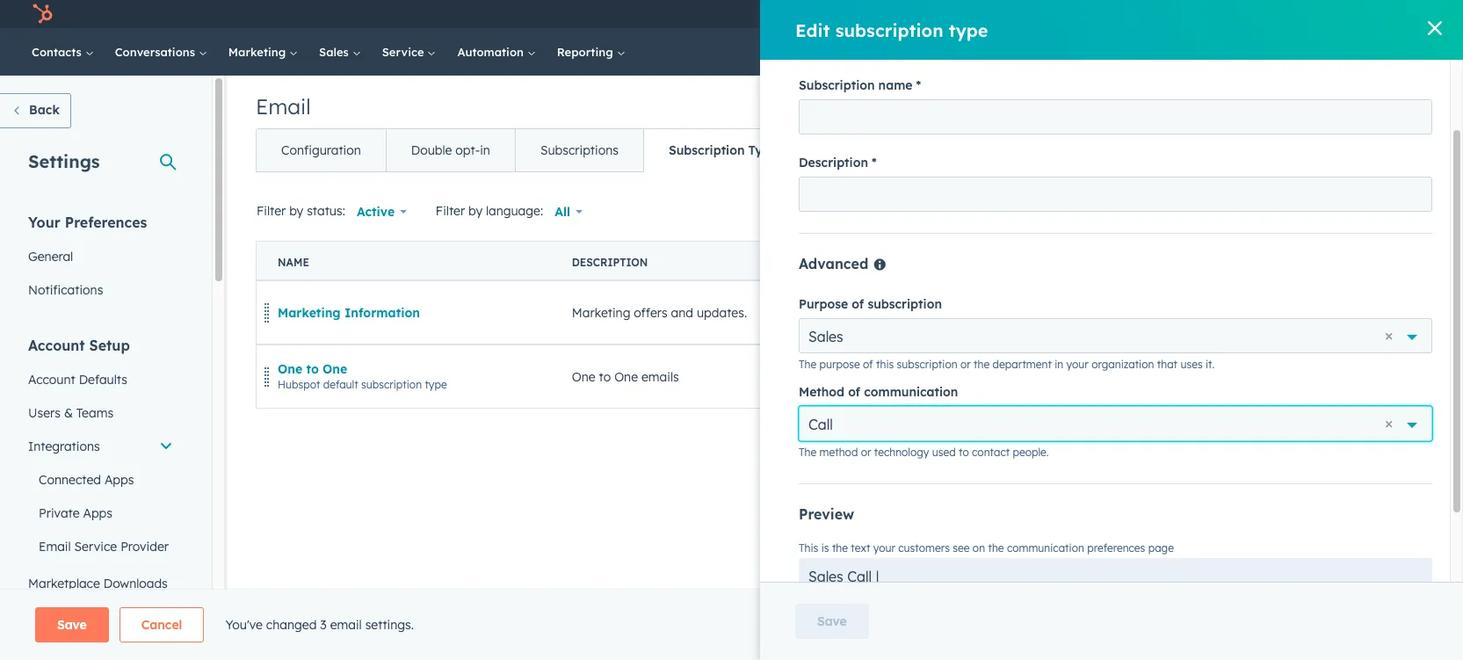 Task type: locate. For each thing, give the bounding box(es) containing it.
0 horizontal spatial service
[[74, 539, 117, 555]]

edit subscription type
[[796, 19, 989, 41]]

1 horizontal spatial tracking
[[834, 142, 883, 158]]

subscription up name
[[836, 19, 944, 41]]

help button
[[1186, 0, 1215, 28]]

1 vertical spatial account
[[28, 372, 75, 388]]

communication right on
[[1007, 542, 1085, 555]]

subscription inside one to one hubspot default subscription type
[[361, 378, 422, 391]]

sales up purpose at the bottom
[[809, 328, 844, 346]]

to left emails
[[599, 369, 611, 385]]

0 horizontal spatial communication
[[864, 384, 959, 400]]

subscriptions
[[541, 142, 619, 158]]

edit
[[796, 19, 830, 41]]

1 vertical spatial tracking
[[28, 609, 77, 625]]

0 horizontal spatial or
[[861, 446, 872, 459]]

1 horizontal spatial sales
[[809, 328, 844, 346]]

1 vertical spatial email
[[39, 539, 71, 555]]

settings link
[[1219, 5, 1241, 23]]

0 vertical spatial type
[[949, 19, 989, 41]]

0 vertical spatial the
[[799, 358, 817, 371]]

1 horizontal spatial type
[[949, 19, 989, 41]]

type inside one to one hubspot default subscription type
[[425, 378, 447, 391]]

to up 'hubspot'
[[306, 361, 319, 377]]

0 horizontal spatial save button
[[35, 608, 109, 643]]

preview
[[799, 506, 855, 523]]

by left "status:"
[[289, 203, 304, 219]]

tracking inside 'link'
[[28, 609, 77, 625]]

purpose
[[799, 296, 849, 312]]

1 filter from the left
[[257, 203, 286, 219]]

filter left "status:"
[[257, 203, 286, 219]]

tracking code
[[28, 609, 111, 625]]

email up 'configuration' link
[[256, 93, 311, 120]]

conversations link
[[104, 28, 218, 76]]

settings image
[[1222, 7, 1238, 23]]

0 horizontal spatial tracking
[[28, 609, 77, 625]]

0 vertical spatial your
[[1067, 358, 1089, 371]]

sales right marketing link
[[319, 45, 352, 59]]

1 horizontal spatial &
[[74, 643, 83, 659]]

privacy
[[28, 643, 71, 659]]

organization
[[1092, 358, 1155, 371]]

or right 'method' at bottom right
[[861, 446, 872, 459]]

to right 'used' at the bottom right
[[959, 446, 970, 459]]

2 horizontal spatial type
[[1398, 205, 1420, 218]]

connected apps link
[[18, 463, 184, 497]]

0 vertical spatial service
[[382, 45, 428, 59]]

save for the right "save" "button"
[[818, 614, 847, 630]]

1 horizontal spatial communication
[[1007, 542, 1085, 555]]

0 vertical spatial english
[[1044, 305, 1085, 320]]

customers
[[899, 542, 950, 555]]

language:
[[486, 203, 544, 219]]

account inside account defaults link
[[28, 372, 75, 388]]

in right department
[[1055, 358, 1064, 371]]

marketplace
[[28, 576, 100, 592]]

tracking for tracking code
[[28, 609, 77, 625]]

1 horizontal spatial save button
[[796, 604, 869, 639]]

email service provider
[[39, 539, 169, 555]]

apoptosis
[[1308, 7, 1362, 21]]

menu
[[1013, 0, 1443, 28]]

1 vertical spatial active
[[1296, 306, 1327, 319]]

0 horizontal spatial filter
[[257, 203, 286, 219]]

offers
[[634, 305, 668, 320]]

marketing for marketing
[[228, 45, 289, 59]]

save
[[818, 614, 847, 630], [57, 617, 87, 633]]

email service provider link
[[18, 530, 184, 564]]

type inside button
[[1398, 205, 1420, 218]]

of down purpose at the bottom
[[849, 384, 861, 400]]

uses
[[1181, 358, 1203, 371]]

in right "double"
[[480, 142, 491, 158]]

apps
[[105, 472, 134, 488], [83, 506, 113, 521]]

marketing
[[228, 45, 289, 59], [278, 305, 341, 320], [572, 305, 631, 320]]

save for "save" "button" to the left
[[57, 617, 87, 633]]

subscription right create
[[1334, 205, 1395, 218]]

2 english from the top
[[1044, 369, 1085, 385]]

0 vertical spatial ×
[[1386, 325, 1394, 346]]

tara schultz image
[[1288, 6, 1304, 22]]

calling icon image
[[1119, 7, 1135, 23]]

0 vertical spatial in
[[480, 142, 491, 158]]

0 horizontal spatial subscription
[[669, 142, 745, 158]]

subscription left name
[[799, 77, 875, 93]]

1 horizontal spatial your
[[1067, 358, 1089, 371]]

the
[[799, 358, 817, 371], [799, 446, 817, 459]]

0 vertical spatial communication
[[864, 384, 959, 400]]

save down "is"
[[818, 614, 847, 630]]

active inside popup button
[[357, 204, 395, 220]]

1 horizontal spatial save
[[818, 614, 847, 630]]

to inside one to one hubspot default subscription type
[[306, 361, 319, 377]]

0 vertical spatial subscription
[[799, 77, 875, 93]]

method of communication
[[799, 384, 959, 400]]

apoptosis studios 2
[[1308, 7, 1415, 21]]

filter for filter by language:
[[436, 203, 465, 219]]

1 horizontal spatial service
[[382, 45, 428, 59]]

0 vertical spatial active
[[357, 204, 395, 220]]

filter down double opt-in link
[[436, 203, 465, 219]]

account for account defaults
[[28, 372, 75, 388]]

& inside 'privacy & consent' link
[[74, 643, 83, 659]]

marketing offers and updates.
[[572, 305, 747, 320]]

marketing left sales link
[[228, 45, 289, 59]]

is
[[822, 542, 830, 555]]

cancel
[[141, 617, 182, 633]]

1 horizontal spatial by
[[469, 203, 483, 219]]

0 vertical spatial email
[[256, 93, 311, 120]]

active
[[357, 204, 395, 220], [1296, 306, 1327, 319]]

0 horizontal spatial to
[[306, 361, 319, 377]]

0 horizontal spatial save
[[57, 617, 87, 633]]

name
[[278, 256, 309, 269]]

& for users
[[64, 405, 73, 421]]

the
[[974, 358, 990, 371], [833, 542, 848, 555], [989, 542, 1005, 555]]

sales
[[319, 45, 352, 59], [809, 328, 844, 346]]

&
[[64, 405, 73, 421], [74, 643, 83, 659]]

the purpose of this subscription or the department in your organization that uses it.
[[799, 358, 1215, 371]]

marketplaces image
[[1156, 8, 1172, 24]]

hubspot link
[[21, 4, 66, 25]]

service right sales link
[[382, 45, 428, 59]]

1 vertical spatial &
[[74, 643, 83, 659]]

the down call
[[799, 446, 817, 459]]

contacts link
[[21, 28, 104, 76]]

subscription right this
[[897, 358, 958, 371]]

one
[[278, 361, 303, 377], [323, 361, 347, 377], [572, 369, 596, 385], [615, 369, 638, 385]]

0 vertical spatial tracking
[[834, 142, 883, 158]]

account up account defaults
[[28, 337, 85, 354]]

one to one emails
[[572, 369, 679, 385]]

sales link
[[309, 28, 372, 76]]

0 vertical spatial account
[[28, 337, 85, 354]]

the right on
[[989, 542, 1005, 555]]

your right "text"
[[874, 542, 896, 555]]

your left organization
[[1067, 358, 1089, 371]]

in inside navigation
[[480, 142, 491, 158]]

1 vertical spatial type
[[1398, 205, 1420, 218]]

1 vertical spatial the
[[799, 446, 817, 459]]

service link
[[372, 28, 447, 76]]

general link
[[18, 240, 184, 273]]

technology
[[875, 446, 930, 459]]

marketing for marketing offers and updates.
[[572, 305, 631, 320]]

default
[[323, 378, 358, 391]]

tracking for tracking
[[834, 142, 883, 158]]

0 horizontal spatial email
[[39, 539, 71, 555]]

of left this
[[863, 358, 874, 371]]

or left department
[[961, 358, 971, 371]]

account
[[28, 337, 85, 354], [28, 372, 75, 388]]

0 horizontal spatial type
[[425, 378, 447, 391]]

studios
[[1365, 7, 1405, 21]]

1 vertical spatial ×
[[1386, 413, 1394, 433]]

english up department
[[1044, 305, 1085, 320]]

0 vertical spatial sales
[[319, 45, 352, 59]]

1 by from the left
[[289, 203, 304, 219]]

integrations
[[28, 439, 100, 455]]

1 vertical spatial service
[[74, 539, 117, 555]]

english for one to one emails
[[1044, 369, 1085, 385]]

1 horizontal spatial active
[[1296, 306, 1327, 319]]

0 horizontal spatial in
[[480, 142, 491, 158]]

1 english from the top
[[1044, 305, 1085, 320]]

reporting
[[557, 45, 617, 59]]

english for marketing offers and updates.
[[1044, 305, 1085, 320]]

2 × from the top
[[1386, 413, 1394, 433]]

0 horizontal spatial &
[[64, 405, 73, 421]]

your
[[1067, 358, 1089, 371], [874, 542, 896, 555]]

navigation
[[256, 128, 909, 172]]

1 horizontal spatial subscription
[[799, 77, 875, 93]]

by
[[289, 203, 304, 219], [469, 203, 483, 219]]

on
[[973, 542, 986, 555]]

0 horizontal spatial your
[[874, 542, 896, 555]]

private
[[39, 506, 80, 521]]

email inside the account setup element
[[39, 539, 71, 555]]

search button
[[1418, 37, 1448, 67]]

1 × from the top
[[1386, 325, 1394, 346]]

1 vertical spatial subscription
[[669, 142, 745, 158]]

2 filter from the left
[[436, 203, 465, 219]]

service down private apps link
[[74, 539, 117, 555]]

2 vertical spatial type
[[425, 378, 447, 391]]

to for hubspot
[[306, 361, 319, 377]]

0 vertical spatial of
[[852, 296, 865, 312]]

subscription right default
[[361, 378, 422, 391]]

1 horizontal spatial to
[[599, 369, 611, 385]]

people.
[[1013, 446, 1049, 459]]

0 vertical spatial &
[[64, 405, 73, 421]]

& inside users & teams link
[[64, 405, 73, 421]]

configuration
[[281, 142, 361, 158]]

1 vertical spatial apps
[[83, 506, 113, 521]]

account up users
[[28, 372, 75, 388]]

filter by status:
[[257, 203, 345, 219]]

1 vertical spatial your
[[874, 542, 896, 555]]

apps down connected apps link
[[83, 506, 113, 521]]

description
[[572, 256, 648, 269]]

0 horizontal spatial active
[[357, 204, 395, 220]]

the up method
[[799, 358, 817, 371]]

types
[[749, 142, 784, 158]]

1 account from the top
[[28, 337, 85, 354]]

the left department
[[974, 358, 990, 371]]

the for the purpose of this subscription or the department in your organization that uses it.
[[799, 358, 817, 371]]

0 vertical spatial or
[[961, 358, 971, 371]]

1 vertical spatial sales
[[809, 328, 844, 346]]

tracking code link
[[18, 601, 184, 634]]

1 vertical spatial communication
[[1007, 542, 1085, 555]]

tracking up privacy
[[28, 609, 77, 625]]

account for account setup
[[28, 337, 85, 354]]

information
[[345, 305, 420, 320]]

1 horizontal spatial email
[[256, 93, 311, 120]]

settings.
[[365, 617, 414, 633]]

help image
[[1193, 8, 1208, 24]]

provider
[[121, 539, 169, 555]]

email down private
[[39, 539, 71, 555]]

by left the language:
[[469, 203, 483, 219]]

& right privacy
[[74, 643, 83, 659]]

subscription inside button
[[1334, 205, 1395, 218]]

filter for filter by status:
[[257, 203, 286, 219]]

subscription left types
[[669, 142, 745, 158]]

in
[[480, 142, 491, 158], [1055, 358, 1064, 371]]

save up the privacy & consent
[[57, 617, 87, 633]]

2 account from the top
[[28, 372, 75, 388]]

1 the from the top
[[799, 358, 817, 371]]

1 horizontal spatial in
[[1055, 358, 1064, 371]]

account setup
[[28, 337, 130, 354]]

1 horizontal spatial filter
[[436, 203, 465, 219]]

apps for connected apps
[[105, 472, 134, 488]]

of right purpose
[[852, 296, 865, 312]]

communication down this
[[864, 384, 959, 400]]

tracking down subscription name
[[834, 142, 883, 158]]

subscription
[[836, 19, 944, 41], [1334, 205, 1395, 218], [868, 296, 942, 312], [897, 358, 958, 371], [361, 378, 422, 391]]

your preferences element
[[18, 213, 184, 307]]

english left organization
[[1044, 369, 1085, 385]]

& right users
[[64, 405, 73, 421]]

marketing down name
[[278, 305, 341, 320]]

department
[[993, 358, 1052, 371]]

marketing left offers
[[572, 305, 631, 320]]

2 by from the left
[[469, 203, 483, 219]]

0 vertical spatial apps
[[105, 472, 134, 488]]

apps down integrations button
[[105, 472, 134, 488]]

marketplace downloads link
[[18, 567, 184, 601]]

2 the from the top
[[799, 446, 817, 459]]

the right "is"
[[833, 542, 848, 555]]

advanced
[[799, 255, 873, 273]]

conversations
[[115, 45, 199, 59]]

tracking inside navigation
[[834, 142, 883, 158]]

filter
[[257, 203, 286, 219], [436, 203, 465, 219]]

0 horizontal spatial by
[[289, 203, 304, 219]]

1 vertical spatial english
[[1044, 369, 1085, 385]]

menu containing apoptosis studios 2
[[1013, 0, 1443, 28]]

1 horizontal spatial or
[[961, 358, 971, 371]]

2 vertical spatial of
[[849, 384, 861, 400]]

by for language:
[[469, 203, 483, 219]]

active button
[[345, 194, 418, 229]]



Task type: describe. For each thing, give the bounding box(es) containing it.
the method or technology used to contact people.
[[799, 446, 1049, 459]]

type for create subscription type
[[1398, 205, 1420, 218]]

preferences
[[1088, 542, 1146, 555]]

subscription up this
[[868, 296, 942, 312]]

email
[[330, 617, 362, 633]]

users
[[28, 405, 61, 421]]

setup
[[89, 337, 130, 354]]

apps for private apps
[[83, 506, 113, 521]]

back
[[29, 102, 60, 118]]

method
[[820, 446, 858, 459]]

Search HubSpot search field
[[1217, 37, 1432, 67]]

filter by language:
[[436, 203, 544, 219]]

2 horizontal spatial to
[[959, 446, 970, 459]]

text
[[851, 542, 871, 555]]

opt-
[[456, 142, 480, 158]]

users & teams link
[[18, 397, 184, 430]]

privacy & consent
[[28, 643, 134, 659]]

cancel button
[[119, 608, 204, 643]]

subscription types link
[[644, 129, 809, 171]]

consent
[[86, 643, 134, 659]]

reporting link
[[547, 28, 636, 76]]

back link
[[0, 93, 71, 128]]

connected apps
[[39, 472, 134, 488]]

method
[[799, 384, 845, 400]]

updates.
[[697, 305, 747, 320]]

you've changed 3 email settings.
[[225, 617, 414, 633]]

hubspot image
[[32, 4, 53, 25]]

subscription for subscription types
[[669, 142, 745, 158]]

contacts
[[32, 45, 85, 59]]

subscriptions link
[[515, 129, 644, 171]]

1 vertical spatial or
[[861, 446, 872, 459]]

contact
[[972, 446, 1010, 459]]

defaults
[[79, 372, 127, 388]]

of for call
[[849, 384, 861, 400]]

search image
[[1427, 46, 1439, 58]]

this
[[877, 358, 894, 371]]

notifications button
[[1244, 0, 1274, 28]]

double opt-in link
[[386, 129, 515, 171]]

page
[[1149, 542, 1175, 555]]

create subscription type button
[[1283, 198, 1435, 226]]

private apps
[[39, 506, 113, 521]]

account setup element
[[18, 336, 184, 660]]

0 horizontal spatial sales
[[319, 45, 352, 59]]

teams
[[76, 405, 114, 421]]

subscription for subscription name
[[799, 77, 875, 93]]

3
[[320, 617, 327, 633]]

the for the method or technology used to contact people.
[[799, 446, 817, 459]]

configuration link
[[257, 129, 386, 171]]

account defaults link
[[18, 363, 184, 397]]

one to one hubspot default subscription type
[[278, 361, 447, 391]]

hubspot
[[278, 378, 320, 391]]

purpose of subscription
[[799, 296, 942, 312]]

notifications image
[[1252, 8, 1267, 24]]

and
[[671, 305, 694, 320]]

create
[[1298, 205, 1331, 218]]

status:
[[307, 203, 345, 219]]

1 vertical spatial in
[[1055, 358, 1064, 371]]

account defaults
[[28, 372, 127, 388]]

marketing link
[[218, 28, 309, 76]]

apoptosis studios 2 button
[[1278, 0, 1441, 28]]

this is the text your customers see on the communication preferences page
[[799, 542, 1175, 555]]

× for call
[[1386, 413, 1394, 433]]

preferences
[[65, 214, 147, 231]]

changed
[[266, 617, 317, 633]]

call
[[809, 416, 833, 433]]

used
[[933, 446, 956, 459]]

Description text field
[[799, 177, 1433, 212]]

settings
[[28, 150, 100, 172]]

× for sales
[[1386, 325, 1394, 346]]

emails
[[642, 369, 679, 385]]

name
[[879, 77, 913, 93]]

all
[[555, 204, 571, 220]]

2
[[1408, 7, 1415, 21]]

upgrade image
[[1025, 8, 1041, 24]]

by for status:
[[289, 203, 304, 219]]

calling icon button
[[1112, 3, 1142, 25]]

Subscription name text field
[[799, 99, 1433, 135]]

it.
[[1206, 358, 1215, 371]]

type for edit subscription type
[[949, 19, 989, 41]]

privacy & consent link
[[18, 634, 184, 660]]

all button
[[544, 194, 594, 229]]

your
[[28, 214, 61, 231]]

users & teams
[[28, 405, 114, 421]]

automation link
[[447, 28, 547, 76]]

this
[[799, 542, 819, 555]]

description
[[799, 155, 869, 171]]

downloads
[[104, 576, 168, 592]]

subscription types
[[669, 142, 784, 158]]

of for sales
[[852, 296, 865, 312]]

double opt-in
[[411, 142, 491, 158]]

that
[[1158, 358, 1178, 371]]

tracking link
[[809, 129, 908, 171]]

Sales Call | text field
[[799, 558, 1433, 615]]

one to one button
[[278, 361, 347, 377]]

you've
[[225, 617, 263, 633]]

marketing information
[[278, 305, 420, 320]]

notifications
[[28, 282, 103, 298]]

email for email
[[256, 93, 311, 120]]

code
[[81, 609, 111, 625]]

notifications link
[[18, 273, 184, 307]]

integrations button
[[18, 430, 184, 463]]

& for privacy
[[74, 643, 83, 659]]

1 vertical spatial of
[[863, 358, 874, 371]]

automation
[[458, 45, 527, 59]]

to for emails
[[599, 369, 611, 385]]

navigation containing configuration
[[256, 128, 909, 172]]

marketing for marketing information
[[278, 305, 341, 320]]

service inside the account setup element
[[74, 539, 117, 555]]

create subscription type
[[1298, 205, 1420, 218]]

close image
[[1429, 21, 1443, 35]]

email for email service provider
[[39, 539, 71, 555]]



Task type: vqa. For each thing, say whether or not it's contained in the screenshot.
the top Add
no



